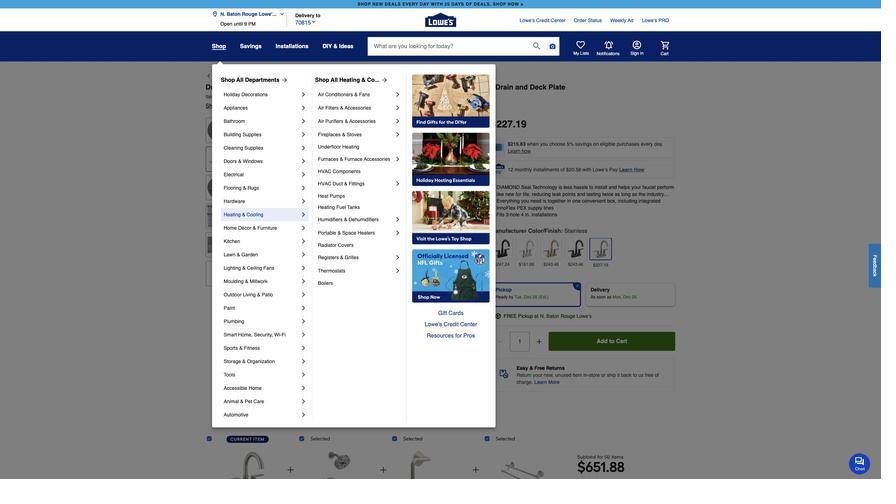 Task type: locate. For each thing, give the bounding box(es) containing it.
0 horizontal spatial all
[[236, 77, 244, 83]]

1 horizontal spatial pickup
[[518, 314, 533, 319]]

0 horizontal spatial home
[[224, 226, 237, 231]]

and down the hassle
[[577, 192, 585, 197]]

arrow right image
[[280, 77, 288, 84], [379, 77, 388, 84], [449, 227, 458, 236]]

bathroom up centerset
[[295, 73, 321, 80]]

1 vertical spatial delivery
[[591, 287, 610, 293]]

shop inside shop all departments link
[[221, 77, 235, 83]]

delta up item
[[206, 83, 223, 91]]

1 vertical spatial delta
[[220, 103, 234, 109]]

1 vertical spatial chevron down image
[[311, 19, 317, 24]]

0 horizontal spatial rouge
[[242, 11, 257, 17]]

faucets up faucet
[[438, 73, 459, 80]]

chevron right image for kitchen
[[300, 238, 307, 245]]

delta inside delta trinsic stainless 4-in centerset 2-handle watersense bathroom sink faucet with drain and deck plate item # 4130955 | model # 2559-ssmpu-dst
[[206, 83, 223, 91]]

1 horizontal spatial chevron down image
[[311, 19, 317, 24]]

kitchen
[[224, 239, 240, 245]]

resources
[[427, 333, 454, 340]]

free
[[535, 366, 545, 372]]

cart down lowe's home improvement cart icon
[[661, 51, 669, 56]]

moulding & millwork link
[[224, 275, 300, 289]]

1 all from the left
[[236, 77, 244, 83]]

None search field
[[368, 37, 560, 62]]

2 all from the left
[[331, 77, 338, 83]]

chevron right image
[[394, 91, 401, 98], [300, 104, 307, 112], [300, 118, 307, 125], [394, 118, 401, 125], [300, 145, 307, 152], [394, 156, 401, 163], [300, 158, 307, 165], [300, 171, 307, 178], [394, 180, 401, 188], [300, 185, 307, 192], [300, 211, 307, 218], [300, 225, 307, 232], [394, 254, 401, 261], [300, 292, 307, 299], [300, 332, 307, 339], [300, 345, 307, 352], [300, 359, 307, 366], [300, 399, 307, 406], [300, 412, 307, 419]]

accessories up fireplaces & stoves link
[[349, 119, 376, 124]]

bathroom link
[[262, 72, 289, 81], [224, 115, 300, 128]]

1 dec from the left
[[524, 295, 532, 300]]

home up care on the left bottom
[[249, 386, 262, 392]]

1 $243.46 from the left
[[544, 262, 559, 267]]

1 horizontal spatial sink
[[438, 83, 453, 91]]

2 shop from the left
[[493, 2, 506, 7]]

credit for lowe's
[[536, 18, 550, 23]]

& left grilles
[[340, 255, 344, 261]]

0 vertical spatial hvac
[[318, 169, 331, 175]]

chevron right image for heating & cooling
[[300, 211, 307, 218]]

shop down item
[[206, 103, 219, 109]]

is inside diamond seal technology is less hassle to install and helps your faucet perform like new for life, reducing leak points and lasting twice as long as the industry standard
[[559, 185, 562, 190]]

officially licensed n f l gifts. shop now. image
[[412, 250, 490, 303]]

1 vertical spatial is
[[543, 199, 547, 204]]

2 vertical spatial accessories
[[364, 157, 390, 162]]

delta down '4130955'
[[220, 103, 234, 109]]

chevron right image for furnaces & furnace accessories
[[394, 156, 401, 163]]

1 vertical spatial bathroom link
[[224, 115, 300, 128]]

2 air from the top
[[318, 105, 324, 111]]

your down free
[[533, 373, 543, 379]]

care
[[254, 399, 264, 405]]

title image down the hardware on the left of the page
[[207, 206, 229, 228]]

supplies up cleaning supplies
[[243, 132, 262, 138]]

stainless
[[249, 83, 280, 91], [565, 228, 587, 235]]

0 vertical spatial shop
[[212, 43, 226, 50]]

4.5 stars image
[[239, 103, 272, 110], [241, 103, 247, 110]]

shop inside shop all heating & co... link
[[315, 77, 329, 83]]

chevron right image for doors & windows
[[300, 158, 307, 165]]

delivery up soon
[[591, 287, 610, 293]]

learn more link
[[535, 379, 560, 386]]

smart home, security, wi-fi
[[224, 332, 286, 338]]

center up "pros"
[[460, 322, 477, 328]]

shop down open in the left top of the page
[[212, 43, 226, 50]]

0 vertical spatial stainless
[[249, 83, 280, 91]]

0 vertical spatial 4
[[521, 212, 524, 218]]

diamond seal technology is less hassle to install and helps your faucet perform like new for life, reducing leak points and lasting twice as long as the industry standard
[[497, 185, 674, 204]]

1 horizontal spatial you
[[540, 141, 548, 147]]

0 vertical spatial is
[[559, 185, 562, 190]]

chat invite button image
[[849, 454, 871, 475]]

accessible home link
[[224, 382, 300, 395]]

1 horizontal spatial delivery
[[591, 287, 610, 293]]

f e e d b a c k button
[[869, 244, 881, 288]]

shop up holiday
[[221, 77, 235, 83]]

weekly ad
[[611, 18, 634, 23]]

Search Query text field
[[368, 37, 528, 56]]

pickup up ready
[[496, 287, 512, 293]]

0 vertical spatial cart
[[661, 51, 669, 56]]

1 horizontal spatial selected
[[403, 437, 423, 443]]

9
[[244, 21, 247, 27]]

& right the lawn
[[237, 252, 240, 258]]

0 vertical spatial n.
[[220, 11, 225, 17]]

of
[[561, 167, 565, 173], [655, 373, 659, 379]]

1 vertical spatial hvac
[[318, 181, 331, 187]]

1 vertical spatial $
[[578, 459, 586, 476]]

& left furnace
[[340, 157, 343, 162]]

bathroom right heads
[[396, 73, 423, 80]]

deals
[[385, 2, 401, 7]]

1 horizontal spatial faucets
[[438, 73, 459, 80]]

to for add
[[609, 339, 615, 345]]

to for back
[[229, 73, 234, 80]]

center for lowe's credit center
[[460, 322, 477, 328]]

chevron right image for air purifiers & accessories
[[394, 118, 401, 125]]

2 shop from the left
[[315, 77, 329, 83]]

hvac duct & fittings
[[318, 181, 365, 187]]

pickup image
[[495, 314, 501, 319]]

1 vertical spatial credit
[[444, 322, 459, 328]]

dec
[[524, 295, 532, 300], [623, 295, 631, 300]]

home,
[[238, 332, 253, 338]]

air conditioners & fans
[[318, 92, 370, 97]]

chevron right image for cleaning supplies
[[300, 145, 307, 152]]

2 horizontal spatial arrow right image
[[449, 227, 458, 236]]

baton up open until 9 pm
[[227, 11, 241, 17]]

as left the
[[632, 192, 637, 197]]

stainless image
[[592, 240, 610, 259]]

free
[[504, 314, 517, 319]]

chevron right image for accessible home
[[300, 385, 307, 392]]

lowe's home improvement notification center image
[[605, 41, 613, 49]]

bathroom down appliances
[[224, 119, 245, 124]]

plus image
[[536, 339, 543, 346], [287, 467, 295, 475], [379, 467, 388, 475]]

0 vertical spatial and
[[515, 83, 528, 91]]

lowe's credit center
[[425, 322, 477, 328]]

accessories for furnaces & furnace accessories
[[364, 157, 390, 162]]

0 vertical spatial air
[[318, 92, 324, 97]]

your inside easy & free returns return your new, unused item in-store or ship it back to us free of charge.
[[533, 373, 543, 379]]

1 vertical spatial supplies
[[245, 145, 263, 151]]

and up "twice"
[[609, 185, 617, 190]]

chevron right image
[[300, 91, 307, 98], [394, 104, 401, 112], [300, 131, 307, 138], [394, 131, 401, 138], [300, 198, 307, 205], [394, 216, 401, 223], [394, 230, 401, 237], [300, 238, 307, 245], [300, 252, 307, 259], [300, 265, 307, 272], [394, 268, 401, 275], [300, 278, 307, 285], [300, 305, 307, 312], [300, 318, 307, 325], [300, 372, 307, 379], [300, 385, 307, 392]]

title image up electrical
[[207, 148, 229, 170]]

is left less
[[559, 185, 562, 190]]

as right soon
[[607, 295, 612, 300]]

baton right at
[[547, 314, 559, 319]]

4 left items
[[606, 455, 609, 461]]

chevron down image
[[277, 11, 285, 17], [311, 19, 317, 24]]

hvac up heat on the top left of the page
[[318, 181, 331, 187]]

chevron right image for air conditioners & fans
[[394, 91, 401, 98]]

2 horizontal spatial for
[[597, 455, 604, 461]]

subtotal
[[578, 455, 596, 461]]

0 horizontal spatial faucets
[[323, 73, 344, 80]]

grilles
[[345, 255, 359, 261]]

with right $20.58
[[583, 167, 592, 173]]

0 horizontal spatial arrow right image
[[280, 77, 288, 84]]

0 horizontal spatial sink
[[424, 73, 436, 80]]

option group containing pickup
[[488, 281, 679, 310]]

1 horizontal spatial rouge
[[561, 314, 575, 319]]

diy & ideas
[[323, 43, 354, 50]]

holiday
[[224, 92, 240, 97]]

0 vertical spatial baton
[[227, 11, 241, 17]]

0 horizontal spatial $
[[491, 119, 497, 130]]

fans for air conditioners & fans
[[359, 92, 370, 97]]

center inside "lowe's credit center" link
[[551, 18, 566, 23]]

1 horizontal spatial your
[[632, 185, 641, 190]]

cart inside button
[[661, 51, 669, 56]]

weekly ad link
[[611, 17, 634, 24]]

plate
[[549, 83, 566, 91]]

deck
[[530, 83, 547, 91]]

new
[[373, 2, 383, 7]]

lowe's home improvement cart image
[[661, 41, 669, 49]]

0 horizontal spatial selected
[[311, 437, 330, 443]]

all for heating
[[331, 77, 338, 83]]

shop left the new
[[358, 2, 371, 7]]

plus image for current item
[[287, 467, 295, 475]]

for left life,
[[516, 192, 522, 197]]

1 horizontal spatial credit
[[536, 18, 550, 23]]

title image
[[207, 148, 229, 170], [207, 206, 229, 228], [207, 234, 229, 256]]

n. right the location icon
[[220, 11, 225, 17]]

shop left 2-
[[315, 77, 329, 83]]

1 e from the top
[[873, 258, 878, 261]]

0 vertical spatial 25
[[445, 2, 450, 7]]

outdoor living & patio link
[[224, 289, 300, 302]]

lowe's credit center link
[[520, 17, 566, 24]]

1 vertical spatial sink
[[438, 83, 453, 91]]

credit up search "image"
[[536, 18, 550, 23]]

helps
[[618, 185, 630, 190]]

bathroom inside delta trinsic stainless 4-in centerset 2-handle watersense bathroom sink faucet with drain and deck plate item # 4130955 | model # 2559-ssmpu-dst
[[403, 83, 436, 91]]

all
[[236, 77, 244, 83], [331, 77, 338, 83]]

is down reducing
[[543, 199, 547, 204]]

chevron right image for sports & fitness
[[300, 345, 307, 352]]

home up kitchen
[[224, 226, 237, 231]]

n. inside button
[[220, 11, 225, 17]]

for left (
[[597, 455, 604, 461]]

$243.46 down champagne bronze 'image'
[[544, 262, 559, 267]]

0 vertical spatial accessories
[[345, 105, 371, 111]]

2 $243.46 from the left
[[568, 262, 584, 267]]

n. right at
[[540, 314, 545, 319]]

sink
[[424, 73, 436, 80], [438, 83, 453, 91]]

dec inside pickup ready by tue, dec 26 (est.)
[[524, 295, 532, 300]]

0 vertical spatial your
[[632, 185, 641, 190]]

with left drain
[[480, 83, 494, 91]]

air left the purifiers
[[318, 119, 324, 124]]

# right item
[[217, 94, 219, 100]]

1 horizontal spatial for
[[516, 192, 522, 197]]

pet
[[245, 399, 252, 405]]

you down life,
[[521, 199, 529, 204]]

4 inside subtotal for ( 4 ) items $ 651 .88
[[606, 455, 609, 461]]

1 air from the top
[[318, 92, 324, 97]]

bathroom faucets & shower heads link
[[295, 72, 390, 81]]

chevron right image for smart home, security, wi-fi
[[300, 332, 307, 339]]

0 vertical spatial learn
[[508, 148, 521, 154]]

2 horizontal spatial and
[[609, 185, 617, 190]]

2 horizontal spatial plus image
[[536, 339, 543, 346]]

title image up the lighting
[[207, 234, 229, 256]]

heating
[[339, 77, 360, 83], [342, 144, 359, 150], [318, 205, 335, 210], [224, 212, 241, 218]]

0 vertical spatial for
[[516, 192, 522, 197]]

accessories for air purifiers & accessories
[[349, 119, 376, 124]]

matte black image
[[493, 240, 511, 258]]

add to cart
[[597, 339, 628, 345]]

bathroom link up the building supplies
[[224, 115, 300, 128]]

fuel
[[336, 205, 346, 210]]

to inside easy & free returns return your new, unused item in-store or ship it back to us free of charge.
[[633, 373, 637, 379]]

cart right add
[[616, 339, 628, 345]]

lasting
[[587, 192, 601, 197]]

& right décor
[[253, 226, 256, 231]]

0 horizontal spatial for
[[455, 333, 462, 340]]

0 vertical spatial delta
[[206, 83, 223, 91]]

rugs
[[248, 185, 259, 191]]

0 horizontal spatial baton
[[227, 11, 241, 17]]

pickup left at
[[518, 314, 533, 319]]

4 inside everything you need is together in one convenient box, including integrated innoflex pex supply lines fits 3-hole 4 in. installations
[[521, 212, 524, 218]]

air down centerset
[[318, 92, 324, 97]]

lowe's home improvement lists image
[[576, 41, 585, 49]]

0 horizontal spatial plus image
[[287, 467, 295, 475]]

is inside everything you need is together in one convenient box, including integrated innoflex pex supply lines fits 3-hole 4 in. installations
[[543, 199, 547, 204]]

heating & cooling link
[[224, 208, 300, 222]]

1 selected from the left
[[311, 437, 330, 443]]

including
[[618, 199, 637, 204]]

25 inside delivery as soon as mon, dec 25
[[632, 295, 637, 300]]

option group
[[488, 281, 679, 310]]

& left patio
[[257, 292, 260, 298]]

cart inside "button"
[[616, 339, 628, 345]]

$ left (
[[578, 459, 586, 476]]

3 air from the top
[[318, 119, 324, 124]]

to inside "button"
[[609, 339, 615, 345]]

hvac down furnaces
[[318, 169, 331, 175]]

learn down $215.83
[[508, 148, 521, 154]]

it
[[618, 373, 620, 379]]

0 horizontal spatial shop
[[221, 77, 235, 83]]

sink inside delta trinsic stainless 4-in centerset 2-handle watersense bathroom sink faucet with drain and deck plate item # 4130955 | model # 2559-ssmpu-dst
[[438, 83, 453, 91]]

rouge up pm
[[242, 11, 257, 17]]

4
[[521, 212, 524, 218], [606, 455, 609, 461]]

1 horizontal spatial arrow right image
[[379, 77, 388, 84]]

air for air filters & accessories
[[318, 105, 324, 111]]

returns
[[546, 366, 565, 372]]

delivery inside delivery as soon as mon, dec 25
[[591, 287, 610, 293]]

chevron right image for electrical
[[300, 171, 307, 178]]

0 vertical spatial sink
[[424, 73, 436, 80]]

animal & pet care
[[224, 399, 264, 405]]

chevron right image for hardware
[[300, 198, 307, 205]]

1 vertical spatial for
[[455, 333, 462, 340]]

0 horizontal spatial fans
[[263, 266, 274, 271]]

0 horizontal spatial credit
[[444, 322, 459, 328]]

fans up air filters & accessories link
[[359, 92, 370, 97]]

air purifiers & accessories
[[318, 119, 376, 124]]

furnaces & furnace accessories link
[[318, 153, 394, 166]]

0 vertical spatial supplies
[[243, 132, 262, 138]]

chevron right image for paint
[[300, 305, 307, 312]]

25 right with
[[445, 2, 450, 7]]

center inside lowe's credit center link
[[460, 322, 477, 328]]

delivery
[[295, 12, 315, 18], [591, 287, 610, 293]]

chevron right image for flooring & rugs
[[300, 185, 307, 192]]

0 vertical spatial pickup
[[496, 287, 512, 293]]

arrow right image for shop all departments
[[280, 77, 288, 84]]

e
[[873, 258, 878, 261], [873, 261, 878, 264]]

0 horizontal spatial pickup
[[496, 287, 512, 293]]

humidifiers & dehumidifiers
[[318, 217, 379, 223]]

of left $20.58
[[561, 167, 565, 173]]

0 horizontal spatial your
[[533, 373, 543, 379]]

70815 button
[[295, 18, 317, 27]]

e up d
[[873, 258, 878, 261]]

shop for shop all departments
[[221, 77, 235, 83]]

.
[[513, 119, 516, 130]]

2 hvac from the top
[[318, 181, 331, 187]]

2 title image from the top
[[207, 206, 229, 228]]

air filters & accessories link
[[318, 101, 394, 115]]

1 vertical spatial baton
[[547, 314, 559, 319]]

accessories for air filters & accessories
[[345, 105, 371, 111]]

fans
[[359, 92, 370, 97], [263, 266, 274, 271]]

points
[[563, 192, 576, 197]]

0 horizontal spatial 4
[[521, 212, 524, 218]]

smart
[[224, 332, 237, 338]]

19
[[516, 119, 527, 130]]

0 horizontal spatial $243.46
[[544, 262, 559, 267]]

chevron down image down delivery to
[[311, 19, 317, 24]]

2 vertical spatial air
[[318, 119, 324, 124]]

in inside everything you need is together in one convenient box, including integrated innoflex pex supply lines fits 3-hole 4 in. installations
[[567, 199, 571, 204]]

3 selected from the left
[[496, 437, 515, 443]]

you right when
[[540, 141, 548, 147]]

1 vertical spatial 4
[[606, 455, 609, 461]]

chevron right image for storage & organization
[[300, 359, 307, 366]]

1 horizontal spatial plus image
[[379, 467, 388, 475]]

0 horizontal spatial stainless
[[249, 83, 280, 91]]

every
[[403, 2, 418, 7]]

hardware link
[[224, 195, 300, 208]]

0 horizontal spatial is
[[543, 199, 547, 204]]

0 vertical spatial fans
[[359, 92, 370, 97]]

ceiling
[[247, 266, 262, 271]]

faucets up 2-
[[323, 73, 344, 80]]

& left free
[[530, 366, 533, 372]]

0 vertical spatial with
[[480, 83, 494, 91]]

holiday hosting essentials. image
[[412, 133, 490, 186]]

faucet
[[643, 185, 656, 190]]

0 horizontal spatial delivery
[[295, 12, 315, 18]]

1 vertical spatial you
[[521, 199, 529, 204]]

0 vertical spatial center
[[551, 18, 566, 23]]

install
[[595, 185, 608, 190]]

learn down new, at the bottom
[[535, 380, 547, 386]]

1 # from the left
[[217, 94, 219, 100]]

1 vertical spatial 25
[[632, 295, 637, 300]]

supplies for cleaning supplies
[[245, 145, 263, 151]]

1 horizontal spatial cart
[[661, 51, 669, 56]]

back to results
[[214, 73, 256, 80]]

0 horizontal spatial 25
[[445, 2, 450, 7]]

delivery for to
[[295, 12, 315, 18]]

0 horizontal spatial n.
[[220, 11, 225, 17]]

home décor & furniture
[[224, 226, 277, 231]]

$243.46 for champagne bronze 'image'
[[544, 262, 559, 267]]

dec right the mon,
[[623, 295, 631, 300]]

in up the dst
[[289, 83, 295, 91]]

center left order
[[551, 18, 566, 23]]

$ left .
[[491, 119, 497, 130]]

arrow right image inside shop all departments link
[[280, 77, 288, 84]]

faucet
[[455, 83, 478, 91]]

rouge right at
[[561, 314, 575, 319]]

1 shop from the left
[[221, 77, 235, 83]]

2 faucets from the left
[[438, 73, 459, 80]]

fans for lighting & ceiling fans
[[263, 266, 274, 271]]

Stepper number input field with increment and decrement buttons number field
[[510, 332, 530, 352]]

gift cards
[[438, 311, 464, 317]]

2 # from the left
[[258, 94, 260, 100]]

chevron right image for hvac duct & fittings
[[394, 180, 401, 188]]

& right diy
[[334, 43, 338, 50]]

& down fuel
[[344, 217, 347, 223]]

1 horizontal spatial #
[[258, 94, 260, 100]]

1 horizontal spatial 4
[[606, 455, 609, 461]]

in down points on the top
[[567, 199, 571, 204]]

supplies up windows
[[245, 145, 263, 151]]

& left co...
[[362, 77, 366, 83]]

& inside easy & free returns return your new, unused item in-store or ship it back to us free of charge.
[[530, 366, 533, 372]]

pm
[[248, 21, 256, 27]]

camera image
[[549, 43, 556, 50]]

shop left now
[[493, 2, 506, 7]]

1 horizontal spatial all
[[331, 77, 338, 83]]

dec left 26
[[524, 295, 532, 300]]

2 vertical spatial for
[[597, 455, 604, 461]]

chevron down image left delivery to
[[277, 11, 285, 17]]

free
[[645, 373, 654, 379]]

0 vertical spatial home
[[224, 226, 237, 231]]

accessories up hvac components link
[[364, 157, 390, 162]]

0 horizontal spatial #
[[217, 94, 219, 100]]

day.
[[654, 141, 663, 147]]

chevron right image for holiday decorations
[[300, 91, 307, 98]]

25 for delivery
[[632, 295, 637, 300]]

shop
[[358, 2, 371, 7], [493, 2, 506, 7]]

0 vertical spatial you
[[540, 141, 548, 147]]

arrow right image inside shop all heating & co... link
[[379, 77, 388, 84]]

0 vertical spatial in
[[289, 83, 295, 91]]

duct
[[333, 181, 343, 187]]

your up the
[[632, 185, 641, 190]]

1 horizontal spatial is
[[559, 185, 562, 190]]

bathroom down bathroom sink faucets link on the top
[[403, 83, 436, 91]]

2 dec from the left
[[623, 295, 631, 300]]

of right free in the bottom of the page
[[655, 373, 659, 379]]

heat pumps
[[318, 194, 345, 199]]

learn inside learn more link
[[535, 380, 547, 386]]

back
[[621, 373, 632, 379]]

rouge
[[242, 11, 257, 17], [561, 314, 575, 319]]

0 horizontal spatial you
[[521, 199, 529, 204]]

& left cooling
[[242, 212, 245, 218]]

1 hvac from the top
[[318, 169, 331, 175]]

soon
[[597, 295, 606, 300]]

for inside subtotal for ( 4 ) items $ 651 .88
[[597, 455, 604, 461]]

& right the purifiers
[[345, 119, 348, 124]]

0 horizontal spatial as
[[607, 295, 612, 300]]

savings button
[[240, 40, 262, 53]]

0 horizontal spatial learn
[[508, 148, 521, 154]]

registers & grilles link
[[318, 251, 394, 265]]

25 right the mon,
[[632, 295, 637, 300]]

$243.46 down venetian bronze image
[[568, 262, 584, 267]]

visit the lowe's toy shop. image
[[412, 191, 490, 245]]

1 horizontal spatial 25
[[632, 295, 637, 300]]

$ inside subtotal for ( 4 ) items $ 651 .88
[[578, 459, 586, 476]]

& left space
[[338, 230, 341, 236]]

in.
[[525, 212, 530, 218]]

leak
[[552, 192, 561, 197]]

2 vertical spatial learn
[[535, 380, 547, 386]]

lighting
[[224, 266, 241, 271]]

convenient
[[582, 199, 606, 204]]

chrome image
[[517, 240, 536, 258]]

eligible
[[600, 141, 616, 147]]

heart outline image
[[297, 102, 305, 110]]

1 vertical spatial center
[[460, 322, 477, 328]]



Task type: describe. For each thing, give the bounding box(es) containing it.
lowe'...
[[259, 11, 277, 17]]

& right doors
[[238, 159, 242, 164]]

thermostats
[[318, 268, 345, 274]]

location image
[[212, 11, 218, 17]]

chevron right image for fireplaces & stoves
[[394, 131, 401, 138]]

chevron right image for tools
[[300, 372, 307, 379]]

rouge inside button
[[242, 11, 257, 17]]

1 title image from the top
[[207, 148, 229, 170]]

in inside delta trinsic stainless 4-in centerset 2-handle watersense bathroom sink faucet with drain and deck plate item # 4130955 | model # 2559-ssmpu-dst
[[289, 83, 295, 91]]

chevron right image for lighting & ceiling fans
[[300, 265, 307, 272]]

drain
[[496, 83, 514, 91]]

2-
[[330, 83, 336, 91]]

dec inside delivery as soon as mon, dec 25
[[623, 295, 631, 300]]

storage
[[224, 359, 241, 365]]

f
[[873, 255, 878, 258]]

building
[[224, 132, 241, 138]]

lowe's left pro
[[642, 18, 657, 23]]

chevron left image
[[206, 73, 211, 79]]

chevron right image for bathroom
[[300, 118, 307, 125]]

chevron right image for appliances
[[300, 104, 307, 112]]

& up handle
[[346, 73, 350, 80]]

reducing
[[532, 192, 551, 197]]

for for resources for pros
[[455, 333, 462, 340]]

1 horizontal spatial as
[[615, 192, 620, 197]]

& left millwork
[[245, 279, 248, 285]]

perform
[[657, 185, 674, 190]]

with inside delta trinsic stainless 4-in centerset 2-handle watersense bathroom sink faucet with drain and deck plate item # 4130955 | model # 2559-ssmpu-dst
[[480, 83, 494, 91]]

learn inside '$215.83 when you choose 5% savings on eligible purchases every day. learn how'
[[508, 148, 521, 154]]

center for lowe's credit center
[[551, 18, 566, 23]]

>
[[521, 2, 524, 7]]

& right storage
[[242, 359, 246, 365]]

plus image for selected
[[379, 467, 388, 475]]

2 selected from the left
[[403, 437, 423, 443]]

now
[[508, 2, 519, 7]]

2 e from the top
[[873, 261, 878, 264]]

moulding
[[224, 279, 244, 285]]

d
[[873, 264, 878, 267]]

appliances
[[224, 105, 248, 111]]

0 vertical spatial chevron down image
[[277, 11, 285, 17]]

chevron right image for portable & space heaters
[[394, 230, 401, 237]]

animal
[[224, 399, 239, 405]]

lowes pay logo image
[[492, 164, 506, 175]]

fireplaces & stoves
[[318, 132, 362, 138]]

for inside diamond seal technology is less hassle to install and helps your faucet perform like new for life, reducing leak points and lasting twice as long as the industry standard
[[516, 192, 522, 197]]

everything you need is together in one convenient box, including integrated innoflex pex supply lines fits 3-hole 4 in. installations
[[497, 199, 661, 218]]

chevron right image for air filters & accessories
[[394, 104, 401, 112]]

chevron right image for outdoor living & patio
[[300, 292, 307, 299]]

paint link
[[224, 302, 300, 315]]

to for delivery
[[316, 12, 321, 18]]

like
[[497, 192, 504, 197]]

chevron right image for animal & pet care
[[300, 399, 307, 406]]

you inside '$215.83 when you choose 5% savings on eligible purchases every day. learn how'
[[540, 141, 548, 147]]

air for air purifiers & accessories
[[318, 119, 324, 124]]

chevron right image for registers & grilles
[[394, 254, 401, 261]]

item number 4 1 3 0 9 5 5 and model number 2 5 5 9 - s s m p u - d s t element
[[206, 93, 676, 100]]

your inside diamond seal technology is less hassle to install and helps your faucet perform like new for life, reducing leak points and lasting twice as long as the industry standard
[[632, 185, 641, 190]]

animal & pet care link
[[224, 395, 300, 409]]

everything
[[497, 199, 520, 204]]

& right the sports
[[239, 346, 243, 351]]

hvac duct & fittings link
[[318, 177, 394, 191]]

chevron right image for humidifiers & dehumidifiers
[[394, 216, 401, 223]]

doors
[[224, 159, 237, 164]]

return
[[517, 373, 532, 379]]

industry
[[647, 192, 664, 197]]

diamond
[[497, 185, 520, 190]]

1 horizontal spatial baton
[[547, 314, 559, 319]]

home décor & furniture link
[[224, 222, 300, 235]]

pickup inside pickup ready by tue, dec 26 (est.)
[[496, 287, 512, 293]]

storage & organization
[[224, 359, 275, 365]]

tools
[[224, 373, 235, 378]]

items
[[612, 455, 624, 461]]

better together heading
[[206, 406, 648, 418]]

all for departments
[[236, 77, 244, 83]]

651
[[586, 459, 606, 476]]

is for need
[[543, 199, 547, 204]]

1 vertical spatial n.
[[540, 314, 545, 319]]

credit for lowe's
[[444, 322, 459, 328]]

1 horizontal spatial stainless
[[565, 228, 587, 235]]

shop for shop all heating & co...
[[315, 77, 329, 83]]

air for air conditioners & fans
[[318, 92, 324, 97]]

2 4.5 stars image from the left
[[241, 103, 247, 110]]

notifications
[[597, 51, 620, 56]]

shop for shop
[[212, 43, 226, 50]]

with
[[431, 2, 443, 7]]

bathroom faucets & shower heads
[[295, 73, 390, 80]]

chevron right image for plumbing
[[300, 318, 307, 325]]

as inside delivery as soon as mon, dec 25
[[607, 295, 612, 300]]

lowe's pro
[[642, 18, 669, 23]]

chevron right image for home décor & furniture
[[300, 225, 307, 232]]

and inside delta trinsic stainless 4-in centerset 2-handle watersense bathroom sink faucet with drain and deck plate item # 4130955 | model # 2559-ssmpu-dst
[[515, 83, 528, 91]]

fittings
[[349, 181, 365, 187]]

& right filters
[[340, 105, 344, 111]]

manufacturer
[[491, 228, 527, 235]]

chevron down image inside 70815 button
[[311, 19, 317, 24]]

item
[[253, 438, 265, 443]]

for for subtotal for ( 4 ) items $ 651 .88
[[597, 455, 604, 461]]

pros
[[464, 333, 475, 340]]

1 shop from the left
[[358, 2, 371, 7]]

you inside everything you need is together in one convenient box, including integrated innoflex pex supply lines fits 3-hole 4 in. installations
[[521, 199, 529, 204]]

& right duct at the top of page
[[344, 181, 348, 187]]

2 horizontal spatial as
[[632, 192, 637, 197]]

technology
[[533, 185, 557, 190]]

resources for pros
[[427, 333, 475, 340]]

chevron right image for thermostats
[[394, 268, 401, 275]]

fi
[[282, 332, 286, 338]]

how
[[634, 167, 644, 173]]

savings
[[575, 141, 592, 147]]

furniture
[[257, 226, 277, 231]]

lists
[[580, 51, 589, 56]]

windows
[[243, 159, 263, 164]]

store
[[589, 373, 600, 379]]

arrow left image
[[254, 227, 262, 236]]

heating inside "link"
[[342, 144, 359, 150]]

venetian bronze image
[[567, 240, 585, 258]]

us
[[639, 373, 644, 379]]

flooring & rugs link
[[224, 182, 300, 195]]

of inside easy & free returns return your new, unused item in-store or ship it back to us free of charge.
[[655, 373, 659, 379]]

lowe's left pay
[[593, 167, 608, 173]]

lowe's home improvement logo image
[[425, 4, 456, 35]]

12 monthly installments of $20.58 with lowe's pay learn how
[[508, 167, 644, 173]]

subtotal for ( 4 ) items $ 651 .88
[[578, 455, 625, 476]]

stainless inside delta trinsic stainless 4-in centerset 2-handle watersense bathroom sink faucet with drain and deck plate item # 4130955 | model # 2559-ssmpu-dst
[[249, 83, 280, 91]]

25 for shop
[[445, 2, 450, 7]]

search image
[[533, 42, 540, 49]]

1 horizontal spatial with
[[583, 167, 592, 173]]

moulding & millwork
[[224, 279, 268, 285]]

delivery to
[[295, 12, 321, 18]]

furnaces
[[318, 157, 339, 162]]

hole
[[510, 212, 520, 218]]

$243.46 for venetian bronze image
[[568, 262, 584, 267]]

components
[[333, 169, 361, 175]]

hvac for hvac duct & fittings
[[318, 181, 331, 187]]

1 vertical spatial pickup
[[518, 314, 533, 319]]

to inside diamond seal technology is less hassle to install and helps your faucet perform like new for life, reducing leak points and lasting twice as long as the industry standard
[[589, 185, 594, 190]]

b
[[873, 267, 878, 269]]

gift
[[438, 311, 447, 317]]

lowe's home improvement account image
[[633, 41, 641, 49]]

plumbing link
[[224, 315, 300, 329]]

results
[[236, 73, 256, 80]]

shop new deals every day with 25 days of deals. shop now >
[[358, 2, 524, 7]]

& left stoves
[[342, 132, 345, 138]]

champagne bronze image
[[542, 240, 560, 258]]

centerset
[[297, 83, 328, 91]]

arrow right image for shop all heating & co...
[[379, 77, 388, 84]]

doors & windows
[[224, 159, 263, 164]]

0 vertical spatial of
[[561, 167, 565, 173]]

lawn & garden link
[[224, 248, 300, 262]]

0 vertical spatial bathroom link
[[262, 72, 289, 81]]

lowe's down as
[[577, 314, 592, 319]]

décor
[[238, 226, 251, 231]]

1 vertical spatial and
[[609, 185, 617, 190]]

chevron right image for building supplies
[[300, 131, 307, 138]]

furnaces & furnace accessories
[[318, 157, 390, 162]]

trinsic
[[225, 83, 247, 91]]

underfloor heating
[[318, 144, 359, 150]]

humidifiers
[[318, 217, 343, 223]]

fireplaces
[[318, 132, 341, 138]]

find gifts for the diyer. image
[[412, 75, 490, 128]]

delivery for as
[[591, 287, 610, 293]]

as
[[591, 295, 596, 300]]

until
[[234, 21, 243, 27]]

bathroom up 4-
[[262, 73, 289, 80]]

kitchen link
[[224, 235, 300, 248]]

heating & cooling
[[224, 212, 263, 218]]

:
[[561, 228, 563, 235]]

1 horizontal spatial and
[[577, 192, 585, 197]]

accessible home
[[224, 386, 262, 392]]

supplies for building supplies
[[243, 132, 262, 138]]

security,
[[254, 332, 273, 338]]

ideas
[[339, 43, 354, 50]]

& down handle
[[354, 92, 358, 97]]

heating fuel tanks
[[318, 205, 360, 210]]

in
[[640, 51, 644, 56]]

shower
[[351, 73, 372, 80]]

1 4.5 stars image from the left
[[239, 103, 272, 110]]

ssmpu-
[[273, 94, 292, 100]]

chevron right image for moulding & millwork
[[300, 278, 307, 285]]

& left rugs at the left top of page
[[243, 185, 246, 191]]

1 vertical spatial rouge
[[561, 314, 575, 319]]

box,
[[607, 199, 617, 204]]

shop for shop delta
[[206, 103, 219, 109]]

ship
[[607, 373, 616, 379]]

& inside button
[[334, 43, 338, 50]]

1 faucets from the left
[[323, 73, 344, 80]]

& left pet at left bottom
[[240, 399, 243, 405]]

hvac for hvac components
[[318, 169, 331, 175]]

lighting & ceiling fans link
[[224, 262, 300, 275]]

chevron right image for automotive
[[300, 412, 307, 419]]

minus image
[[497, 339, 504, 346]]

2 horizontal spatial learn
[[619, 167, 633, 173]]

current item
[[230, 438, 265, 443]]

is for technology
[[559, 185, 562, 190]]

1 vertical spatial home
[[249, 386, 262, 392]]

baton inside button
[[227, 11, 241, 17]]

lowe's down >
[[520, 18, 535, 23]]

3 title image from the top
[[207, 234, 229, 256]]

boilers
[[318, 281, 333, 286]]

chevron right image for lawn & garden
[[300, 252, 307, 259]]

living
[[243, 292, 256, 298]]

together
[[548, 199, 566, 204]]

plus image
[[472, 467, 480, 475]]

& left 'ceiling'
[[242, 266, 246, 271]]

order status
[[574, 18, 602, 23]]



